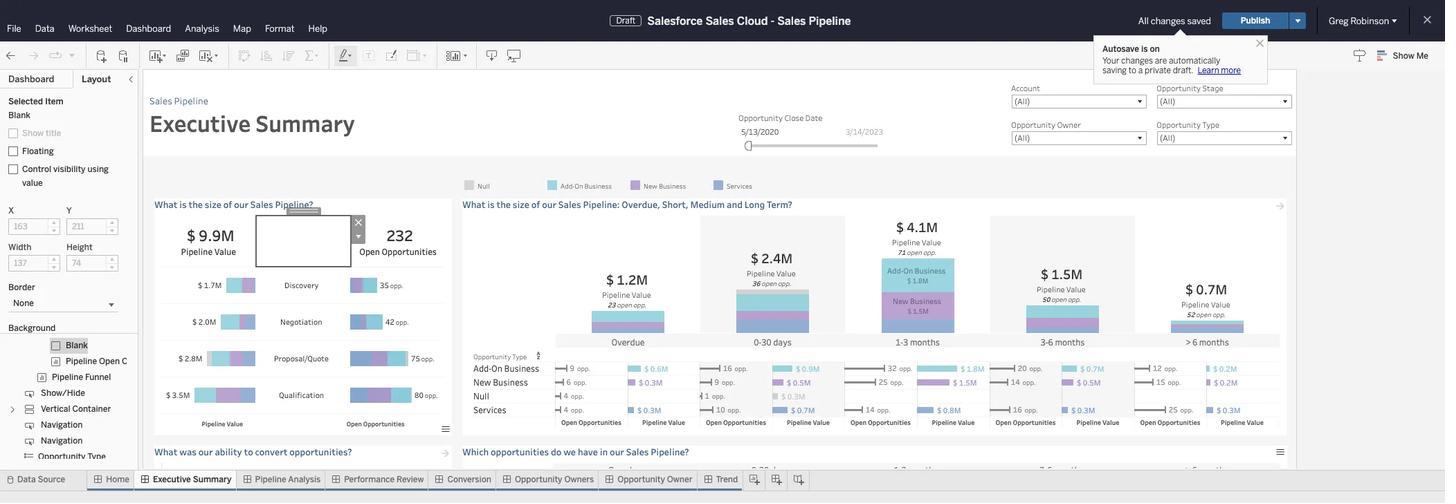 Task type: locate. For each thing, give the bounding box(es) containing it.
1 vertical spatial overdue, days to close (bucket). press space to toggle selection. press escape to go back to the left margin. use arrow keys to navigate headers text field
[[552, 464, 698, 478]]

vertical
[[41, 405, 70, 415]]

1 horizontal spatial size
[[513, 199, 529, 211]]

0 horizontal spatial is
[[179, 199, 187, 211]]

opportunities
[[122, 357, 176, 367], [363, 420, 405, 428]]

me
[[1417, 51, 1429, 61]]

> 6 months, Days to Close (bucket). Press Space to toggle selection. Press Escape to go back to the left margin. Use arrow keys to navigate headers text field
[[1135, 334, 1280, 349]]

1 size from the left
[[205, 199, 221, 211]]

1 vertical spatial opportunities
[[363, 420, 405, 428]]

1 horizontal spatial to
[[1129, 66, 1137, 75]]

overdue, days to close (bucket). press space to toggle selection. press escape to go back to the left margin. use arrow keys to navigate headers text field for 3-6 months, days to close (bucket). press space to toggle selection. press escape to go back to the left margin. use arrow keys to navigate headers text field's 0-30 days, days to close (bucket). press space to toggle selection. press escape to go back to the left margin. use arrow keys to navigate headers text field
[[552, 464, 698, 478]]

0-30 days, Days to Close (bucket). Press Space to toggle selection. Press Escape to go back to the left margin. Use arrow keys to navigate headers text field
[[701, 334, 845, 349], [698, 464, 843, 478]]

salesforce sales cloud - sales pipeline
[[647, 14, 851, 27]]

type
[[1203, 120, 1220, 130], [87, 453, 106, 463]]

the
[[189, 199, 203, 211], [497, 199, 511, 211]]

null option
[[462, 179, 545, 192]]

0 horizontal spatial to
[[244, 446, 253, 459]]

marks. press enter to open the view data window.. use arrow keys to navigate data visualization elements. image
[[161, 216, 256, 267], [351, 216, 445, 267], [556, 216, 1280, 334], [161, 267, 445, 415], [555, 362, 1279, 418], [161, 464, 289, 504], [317, 464, 445, 504]]

analysis
[[185, 24, 219, 34], [288, 476, 321, 485]]

1 vertical spatial data
[[17, 476, 36, 485]]

is for what is the size of our sales pipeline?
[[179, 199, 187, 211]]

have
[[578, 446, 598, 459]]

background
[[8, 324, 56, 334]]

0 horizontal spatial → button
[[438, 446, 452, 460]]

0 horizontal spatial opportunity type
[[38, 453, 106, 463]]

opportunity type up source
[[38, 453, 106, 463]]

selected item blank
[[8, 97, 63, 120]]

open up opportunities?
[[347, 420, 362, 428]]

1 vertical spatial 0-30 days, days to close (bucket). press space to toggle selection. press escape to go back to the left margin. use arrow keys to navigate headers text field
[[698, 464, 843, 478]]

0 vertical spatial blank
[[8, 111, 30, 120]]

0 horizontal spatial show
[[22, 129, 44, 138]]

1 horizontal spatial opportunity type
[[1157, 120, 1220, 130]]

0 horizontal spatial summary
[[193, 476, 232, 485]]

what for what is the size of our sales pipeline: overdue, short, medium and long term?
[[462, 199, 486, 211]]

map
[[233, 24, 251, 34]]

which opportunities do we have in our sales pipeline?
[[462, 446, 689, 459]]

0 vertical spatial summary
[[256, 108, 355, 138]]

more
[[1221, 66, 1241, 75]]

0 horizontal spatial opportunity owner
[[618, 476, 693, 485]]

what
[[154, 199, 178, 211], [462, 199, 486, 211], [154, 446, 178, 459]]

2 horizontal spatial is
[[1141, 44, 1148, 54]]

of
[[223, 199, 232, 211], [531, 199, 540, 211]]

0 horizontal spatial dashboard
[[8, 74, 54, 84]]

0 vertical spatial navigation
[[41, 421, 83, 431]]

opportunity type inside executive summary application
[[1157, 120, 1220, 130]]

changes down 'autosave is on' on the right of page
[[1121, 56, 1153, 66]]

business up pipeline:
[[585, 182, 612, 191]]

0 vertical spatial data
[[35, 24, 54, 34]]

0 vertical spatial type
[[1203, 120, 1220, 130]]

clear sheet image
[[198, 49, 220, 63]]

of for pipeline?
[[223, 199, 232, 211]]

2 business from the left
[[659, 182, 686, 191]]

is for autosave is on
[[1141, 44, 1148, 54]]

value
[[227, 420, 243, 428]]

summary down ability on the left of page
[[193, 476, 232, 485]]

value
[[22, 179, 43, 188]]

is
[[1141, 44, 1148, 54], [179, 199, 187, 211], [487, 199, 495, 211]]

trend
[[716, 476, 738, 485]]

0 vertical spatial show
[[1393, 51, 1415, 61]]

totals image
[[304, 49, 320, 63]]

more options image
[[351, 230, 365, 244]]

pipeline right -
[[809, 14, 851, 27]]

0 horizontal spatial analysis
[[185, 24, 219, 34]]

pipeline for pipeline open opportunities
[[66, 357, 97, 367]]

learn
[[1198, 66, 1219, 75]]

new business option
[[629, 179, 712, 192]]

home
[[106, 476, 129, 485]]

executive summary application
[[138, 69, 1444, 504]]

analysis up clear sheet image
[[185, 24, 219, 34]]

1 vertical spatial pipeline?
[[651, 446, 689, 459]]

open
[[99, 357, 120, 367], [347, 420, 362, 428]]

pipeline left value
[[202, 420, 225, 428]]

1 of from the left
[[223, 199, 232, 211]]

size
[[205, 199, 221, 211], [513, 199, 529, 211]]

1 vertical spatial → button
[[438, 446, 452, 460]]

new data source image
[[95, 49, 109, 63]]

opportunity type down opportunity stage
[[1157, 120, 1220, 130]]

robinson
[[1351, 16, 1389, 26]]

pipeline?
[[275, 199, 313, 211], [651, 446, 689, 459]]

0 vertical spatial 1-3 months, days to close (bucket). press space to toggle selection. press escape to go back to the left margin. use arrow keys to navigate headers text field
[[845, 334, 991, 349]]

1 vertical spatial →
[[441, 447, 449, 460]]

analysis down opportunities?
[[288, 476, 321, 485]]

blank up pipeline funnel
[[66, 341, 88, 351]]

Overdue, Days to Close (bucket). Press Space to toggle selection. Press Escape to go back to the left margin. Use arrow keys to navigate headers text field
[[556, 334, 701, 349], [552, 464, 698, 478]]

type down stage
[[1203, 120, 1220, 130]]

pipeline up show/hide
[[52, 373, 83, 383]]

0 horizontal spatial business
[[585, 182, 612, 191]]

file
[[7, 24, 21, 34]]

do
[[551, 446, 562, 459]]

0 horizontal spatial the
[[189, 199, 203, 211]]

data left source
[[17, 476, 36, 485]]

show me
[[1393, 51, 1429, 61]]

data up replay animation icon
[[35, 24, 54, 34]]

pipeline analysis
[[255, 476, 321, 485]]

executive down was
[[153, 476, 191, 485]]

0 vertical spatial overdue, days to close (bucket). press space to toggle selection. press escape to go back to the left margin. use arrow keys to navigate headers text field
[[556, 334, 701, 349]]

0 vertical spatial owner
[[1057, 120, 1081, 130]]

funnel
[[85, 373, 111, 383]]

1 horizontal spatial opportunity owner
[[1011, 120, 1081, 130]]

0 horizontal spatial →
[[441, 447, 449, 460]]

1 vertical spatial dashboard
[[8, 74, 54, 84]]

changes inside your changes are automatically saving to a private draft.
[[1121, 56, 1153, 66]]

1-3 months, Days to Close (bucket). Press Space to toggle selection. Press Escape to go back to the left margin. Use arrow keys to navigate headers text field
[[845, 334, 991, 349], [843, 464, 989, 478]]

0 vertical spatial opportunity type
[[1157, 120, 1220, 130]]

0 horizontal spatial open
[[99, 357, 120, 367]]

Null, Opportunity Type. Press Space to toggle selection. Press Escape to go back to the left margin. Use arrow keys to navigate headers text field
[[469, 390, 555, 404]]

pipeline for pipeline funnel
[[52, 373, 83, 383]]

1 horizontal spatial of
[[531, 199, 540, 211]]

1 vertical spatial opportunity owner
[[618, 476, 693, 485]]

1 horizontal spatial → button
[[1274, 199, 1287, 213]]

on
[[1150, 44, 1160, 54]]

sort ascending image
[[260, 49, 273, 63]]

2 size from the left
[[513, 199, 529, 211]]

pipeline down convert
[[255, 476, 286, 485]]

1 horizontal spatial business
[[659, 182, 686, 191]]

0 horizontal spatial size
[[205, 199, 221, 211]]

1 horizontal spatial summary
[[256, 108, 355, 138]]

greg robinson
[[1329, 16, 1389, 26]]

1-3 months, days to close (bucket). press space to toggle selection. press escape to go back to the left margin. use arrow keys to navigate headers text field for 3-6 months, days to close (bucket). press space to toggle selection. press escape to go back to the left margin. use arrow keys to navigate headers text box
[[845, 334, 991, 349]]

1 horizontal spatial →
[[1276, 199, 1285, 212]]

0 vertical spatial dashboard
[[126, 24, 171, 34]]

visibility
[[53, 165, 85, 174]]

opportunity type
[[1157, 120, 1220, 130], [38, 453, 106, 463]]

1 horizontal spatial owner
[[1057, 120, 1081, 130]]

performance review
[[344, 476, 424, 485]]

undo image
[[4, 49, 18, 63]]

0 vertical spatial open
[[99, 357, 120, 367]]

close
[[785, 113, 804, 123]]

0 vertical spatial opportunities
[[122, 357, 176, 367]]

executive summary
[[153, 476, 232, 485]]

pipeline
[[809, 14, 851, 27], [174, 95, 208, 107], [66, 357, 97, 367], [52, 373, 83, 383], [202, 420, 225, 428], [255, 476, 286, 485]]

height
[[66, 243, 92, 253]]

changes for your
[[1121, 56, 1153, 66]]

to inside your changes are automatically saving to a private draft.
[[1129, 66, 1137, 75]]

pipeline inside sales pipeline executive summary
[[174, 95, 208, 107]]

long
[[745, 199, 765, 211]]

1 horizontal spatial is
[[487, 199, 495, 211]]

1 horizontal spatial blank
[[66, 341, 88, 351]]

1 vertical spatial 1-3 months, days to close (bucket). press space to toggle selection. press escape to go back to the left margin. use arrow keys to navigate headers text field
[[843, 464, 989, 478]]

dashboard up new worksheet image
[[126, 24, 171, 34]]

0-30 days, days to close (bucket). press space to toggle selection. press escape to go back to the left margin. use arrow keys to navigate headers text field for 3-6 months, days to close (bucket). press space to toggle selection. press escape to go back to the left margin. use arrow keys to navigate headers text field
[[698, 464, 843, 478]]

show up the floating at top
[[22, 129, 44, 138]]

1 horizontal spatial open
[[347, 420, 362, 428]]

blank
[[8, 111, 30, 120], [66, 341, 88, 351]]

→
[[1276, 199, 1285, 212], [441, 447, 449, 460]]

1 horizontal spatial pipeline?
[[651, 446, 689, 459]]

opportunity owner
[[1011, 120, 1081, 130], [618, 476, 693, 485]]

opportunities
[[491, 446, 549, 459]]

1 vertical spatial to
[[244, 446, 253, 459]]

0 horizontal spatial type
[[87, 453, 106, 463]]

0 horizontal spatial blank
[[8, 111, 30, 120]]

1 horizontal spatial show
[[1393, 51, 1415, 61]]

0 vertical spatial to
[[1129, 66, 1137, 75]]

→ for top → button
[[1276, 199, 1285, 212]]

none
[[13, 299, 34, 309]]

executive summary heading
[[150, 76, 1296, 156]]

1 horizontal spatial opportunities
[[363, 420, 405, 428]]

2 the from the left
[[497, 199, 511, 211]]

show for show title
[[22, 129, 44, 138]]

changes right all
[[1151, 16, 1185, 26]]

highlight image
[[338, 49, 354, 63]]

data guide image
[[1353, 48, 1367, 62]]

2 of from the left
[[531, 199, 540, 211]]

replay animation image
[[68, 51, 76, 59]]

add-on business
[[561, 182, 612, 191]]

executive down clear sheet image
[[150, 108, 251, 138]]

to left a
[[1129, 66, 1137, 75]]

3-6 months, Days to Close (bucket). Press Space to toggle selection. Press Escape to go back to the left margin. Use arrow keys to navigate headers text field
[[991, 334, 1135, 349]]

data source
[[17, 476, 65, 485]]

0 vertical spatial →
[[1276, 199, 1285, 212]]

1 horizontal spatial type
[[1203, 120, 1220, 130]]

1 vertical spatial opportunity type
[[38, 453, 106, 463]]

1 the from the left
[[189, 199, 203, 211]]

to right ability on the left of page
[[244, 446, 253, 459]]

sort descending image
[[282, 49, 296, 63]]

0 vertical spatial executive
[[150, 108, 251, 138]]

1 navigation from the top
[[41, 421, 83, 431]]

1 horizontal spatial dashboard
[[126, 24, 171, 34]]

1 vertical spatial open
[[347, 420, 362, 428]]

owner inside executive summary application
[[1057, 120, 1081, 130]]

y
[[66, 206, 72, 216]]

sales
[[706, 14, 734, 27], [777, 14, 806, 27], [150, 95, 172, 107], [250, 199, 273, 211], [558, 199, 581, 211], [626, 446, 649, 459]]

1 vertical spatial owner
[[667, 476, 693, 485]]

opportunity stage
[[1157, 83, 1224, 93]]

blank down the selected
[[8, 111, 30, 120]]

business
[[585, 182, 612, 191], [659, 182, 686, 191]]

summary
[[256, 108, 355, 138], [193, 476, 232, 485]]

format workbook image
[[384, 49, 398, 63]]

business up "short,"
[[659, 182, 686, 191]]

opportunity
[[1157, 83, 1201, 93], [739, 113, 783, 123], [1011, 120, 1056, 130], [1157, 120, 1201, 130], [38, 453, 86, 463], [515, 476, 562, 485], [618, 476, 665, 485]]

summary down "totals" 'icon'
[[256, 108, 355, 138]]

show left me
[[1393, 51, 1415, 61]]

1 vertical spatial blank
[[66, 341, 88, 351]]

pipeline down duplicate image
[[174, 95, 208, 107]]

0 horizontal spatial of
[[223, 199, 232, 211]]

dashboard up the selected
[[8, 74, 54, 84]]

0 vertical spatial changes
[[1151, 16, 1185, 26]]

0 horizontal spatial pipeline?
[[275, 199, 313, 211]]

automatically
[[1169, 56, 1221, 66]]

remove from dashboard image
[[351, 215, 365, 230]]

0 vertical spatial opportunity owner
[[1011, 120, 1081, 130]]

open up funnel
[[99, 357, 120, 367]]

using
[[87, 165, 109, 174]]

salesforce
[[647, 14, 703, 27]]

opportunity up the 5/13/2020
[[739, 113, 783, 123]]

1 horizontal spatial the
[[497, 199, 511, 211]]

0 vertical spatial → button
[[1274, 199, 1287, 213]]

1 vertical spatial changes
[[1121, 56, 1153, 66]]

1 vertical spatial show
[[22, 129, 44, 138]]

and
[[727, 199, 743, 211]]

1 vertical spatial type
[[87, 453, 106, 463]]

collapse image
[[127, 75, 135, 84]]

0 vertical spatial pipeline?
[[275, 199, 313, 211]]

dashboard
[[126, 24, 171, 34], [8, 74, 54, 84]]

our
[[234, 199, 249, 211], [542, 199, 557, 211], [198, 446, 213, 459], [610, 446, 624, 459]]

floating
[[22, 147, 54, 156]]

0 vertical spatial analysis
[[185, 24, 219, 34]]

1 vertical spatial navigation
[[41, 437, 83, 447]]

type down container
[[87, 453, 106, 463]]

show inside button
[[1393, 51, 1415, 61]]

0 vertical spatial 0-30 days, days to close (bucket). press space to toggle selection. press escape to go back to the left margin. use arrow keys to navigate headers text field
[[701, 334, 845, 349]]

0 horizontal spatial opportunities
[[122, 357, 176, 367]]

1 horizontal spatial analysis
[[288, 476, 321, 485]]

→ for the leftmost → button
[[441, 447, 449, 460]]

pipeline up pipeline funnel
[[66, 357, 97, 367]]

1 vertical spatial analysis
[[288, 476, 321, 485]]



Task type: vqa. For each thing, say whether or not it's contained in the screenshot.
DATA corresponding to Data
yes



Task type: describe. For each thing, give the bounding box(es) containing it.
show labels image
[[362, 49, 376, 63]]

was
[[179, 446, 197, 459]]

learn more link
[[1194, 66, 1241, 75]]

Services, Opportunity Type. Press Space to toggle selection. Press Escape to go back to the left margin. Use arrow keys to navigate headers text field
[[469, 404, 555, 417]]

cloud
[[737, 14, 768, 27]]

medium
[[690, 199, 725, 211]]

Width text field
[[8, 255, 60, 272]]

show title
[[22, 129, 61, 138]]

3-6 months, Days to Close (bucket). Press Space to toggle selection. Press Escape to go back to the left margin. Use arrow keys to navigate headers text field
[[989, 464, 1135, 478]]

pipeline for pipeline analysis
[[255, 476, 286, 485]]

Y text field
[[66, 219, 118, 235]]

container
[[72, 405, 111, 415]]

layout
[[82, 74, 111, 84]]

opportunity owners
[[515, 476, 594, 485]]

what for what was our ability to convert opportunities?
[[154, 446, 178, 459]]

5/13/2020
[[741, 127, 779, 137]]

term?
[[767, 199, 792, 211]]

fit image
[[406, 49, 428, 63]]

vertical container
[[41, 405, 111, 415]]

ability
[[215, 446, 242, 459]]

services option
[[712, 179, 795, 192]]

opportunity down account
[[1011, 120, 1056, 130]]

item
[[45, 97, 63, 107]]

new business
[[644, 182, 686, 191]]

type inside executive summary application
[[1203, 120, 1220, 130]]

autosave
[[1103, 44, 1139, 54]]

short,
[[662, 199, 689, 211]]

size for what is the size of our sales pipeline?
[[205, 199, 221, 211]]

your
[[1103, 56, 1120, 66]]

summary inside sales pipeline executive summary
[[256, 108, 355, 138]]

opportunity down do on the bottom of page
[[515, 476, 562, 485]]

open and edit this workbook in tableau desktop image
[[507, 49, 521, 63]]

services
[[727, 182, 752, 191]]

the for what is the size of our sales pipeline?
[[189, 199, 203, 211]]

width
[[8, 243, 31, 253]]

what is the size of our sales pipeline: overdue, short, medium and long term?
[[462, 199, 792, 211]]

opportunity down opportunity stage
[[1157, 120, 1201, 130]]

source
[[38, 476, 65, 485]]

publish button
[[1222, 12, 1289, 29]]

overdue,
[[622, 199, 660, 211]]

review
[[397, 476, 424, 485]]

X text field
[[8, 219, 60, 235]]

Height text field
[[66, 255, 118, 272]]

date
[[805, 113, 823, 123]]

null
[[478, 182, 490, 191]]

we
[[564, 446, 576, 459]]

all changes saved
[[1139, 16, 1211, 26]]

account
[[1011, 83, 1040, 93]]

the for what is the size of our sales pipeline: overdue, short, medium and long term?
[[497, 199, 511, 211]]

new worksheet image
[[148, 49, 168, 63]]

sales inside sales pipeline executive summary
[[150, 95, 172, 107]]

2 navigation from the top
[[41, 437, 83, 447]]

convert
[[255, 446, 288, 459]]

worksheet
[[68, 24, 112, 34]]

to inside executive summary application
[[244, 446, 253, 459]]

1 business from the left
[[585, 182, 612, 191]]

executive inside sales pipeline executive summary
[[150, 108, 251, 138]]

help
[[308, 24, 327, 34]]

> 6 months, Days to Close (bucket). Press Space to toggle selection. Press Escape to go back to the left margin. Use arrow keys to navigate headers text field
[[1135, 464, 1280, 478]]

data for data
[[35, 24, 54, 34]]

opportunities inside executive summary application
[[363, 420, 405, 428]]

greg
[[1329, 16, 1349, 26]]

what is the size of our sales pipeline?
[[154, 199, 313, 211]]

learn more
[[1198, 66, 1241, 75]]

a
[[1138, 66, 1143, 75]]

data for data source
[[17, 476, 36, 485]]

overdue, days to close (bucket). press space to toggle selection. press escape to go back to the left margin. use arrow keys to navigate headers text field for 0-30 days, days to close (bucket). press space to toggle selection. press escape to go back to the left margin. use arrow keys to navigate headers text field associated with 3-6 months, days to close (bucket). press space to toggle selection. press escape to go back to the left margin. use arrow keys to navigate headers text box
[[556, 334, 701, 349]]

0-30 days, days to close (bucket). press space to toggle selection. press escape to go back to the left margin. use arrow keys to navigate headers text field for 3-6 months, days to close (bucket). press space to toggle selection. press escape to go back to the left margin. use arrow keys to navigate headers text box
[[701, 334, 845, 349]]

performance
[[344, 476, 395, 485]]

opportunity close date
[[739, 113, 823, 123]]

selected
[[8, 97, 43, 107]]

changes for all
[[1151, 16, 1185, 26]]

duplicate image
[[176, 49, 190, 63]]

all
[[1139, 16, 1149, 26]]

private
[[1145, 66, 1171, 75]]

of for pipeline:
[[531, 199, 540, 211]]

opportunities?
[[289, 446, 352, 459]]

pipeline for pipeline value                                                                             open opportunities
[[202, 420, 225, 428]]

are
[[1155, 56, 1167, 66]]

x
[[8, 206, 14, 216]]

pause auto updates image
[[117, 49, 131, 63]]

conversion
[[447, 476, 491, 485]]

none button
[[8, 296, 118, 313]]

redo image
[[26, 49, 40, 63]]

on
[[575, 182, 583, 191]]

show/hide cards image
[[446, 49, 468, 63]]

pipeline value                                                                             open opportunities
[[202, 420, 405, 428]]

pipeline:
[[583, 199, 620, 211]]

opportunity up source
[[38, 453, 86, 463]]

add-on business option
[[545, 179, 629, 192]]

swap rows and columns image
[[237, 49, 251, 63]]

pipeline funnel
[[52, 373, 111, 383]]

1 vertical spatial summary
[[193, 476, 232, 485]]

control
[[22, 165, 51, 174]]

pipeline open opportunities
[[66, 357, 176, 367]]

show for show me
[[1393, 51, 1415, 61]]

download image
[[485, 49, 499, 63]]

border
[[8, 283, 35, 293]]

what for what is the size of our sales pipeline?
[[154, 199, 178, 211]]

new
[[644, 182, 657, 191]]

your changes are automatically saving to a private draft.
[[1103, 56, 1221, 75]]

size for what is the size of our sales pipeline: overdue, short, medium and long term?
[[513, 199, 529, 211]]

-
[[771, 14, 775, 27]]

stage
[[1203, 83, 1224, 93]]

opportunity down draft.
[[1157, 83, 1201, 93]]

opportunity right owners
[[618, 476, 665, 485]]

opportunity owner inside executive summary application
[[1011, 120, 1081, 130]]

0 horizontal spatial owner
[[667, 476, 693, 485]]

owners
[[564, 476, 594, 485]]

format
[[265, 24, 295, 34]]

blank inside selected item blank
[[8, 111, 30, 120]]

replay animation image
[[48, 49, 62, 63]]

title
[[46, 129, 61, 138]]

draft.
[[1173, 66, 1194, 75]]

which
[[462, 446, 489, 459]]

what was our ability to convert opportunities?
[[154, 446, 352, 459]]

sales pipeline executive summary
[[150, 95, 355, 138]]

Add-On Business, Opportunity Type. Press Space to toggle selection. Press Escape to go back to the left margin. Use arrow keys to navigate headers text field
[[469, 362, 555, 376]]

1-3 months, days to close (bucket). press space to toggle selection. press escape to go back to the left margin. use arrow keys to navigate headers text field for 3-6 months, days to close (bucket). press space to toggle selection. press escape to go back to the left margin. use arrow keys to navigate headers text field
[[843, 464, 989, 478]]

draft
[[616, 16, 636, 26]]

is for what is the size of our sales pipeline: overdue, short, medium and long term?
[[487, 199, 495, 211]]

saved
[[1187, 16, 1211, 26]]

close image
[[1254, 37, 1267, 50]]

autosave is on
[[1103, 44, 1160, 54]]

in
[[600, 446, 608, 459]]

control visibility using value
[[22, 165, 109, 188]]

open inside executive summary application
[[347, 420, 362, 428]]

1 vertical spatial executive
[[153, 476, 191, 485]]

show/hide
[[41, 389, 85, 399]]

saving
[[1103, 66, 1127, 75]]

New Business, Opportunity Type. Press Space to toggle selection. Press Escape to go back to the left margin. Use arrow keys to navigate headers text field
[[469, 376, 555, 390]]



